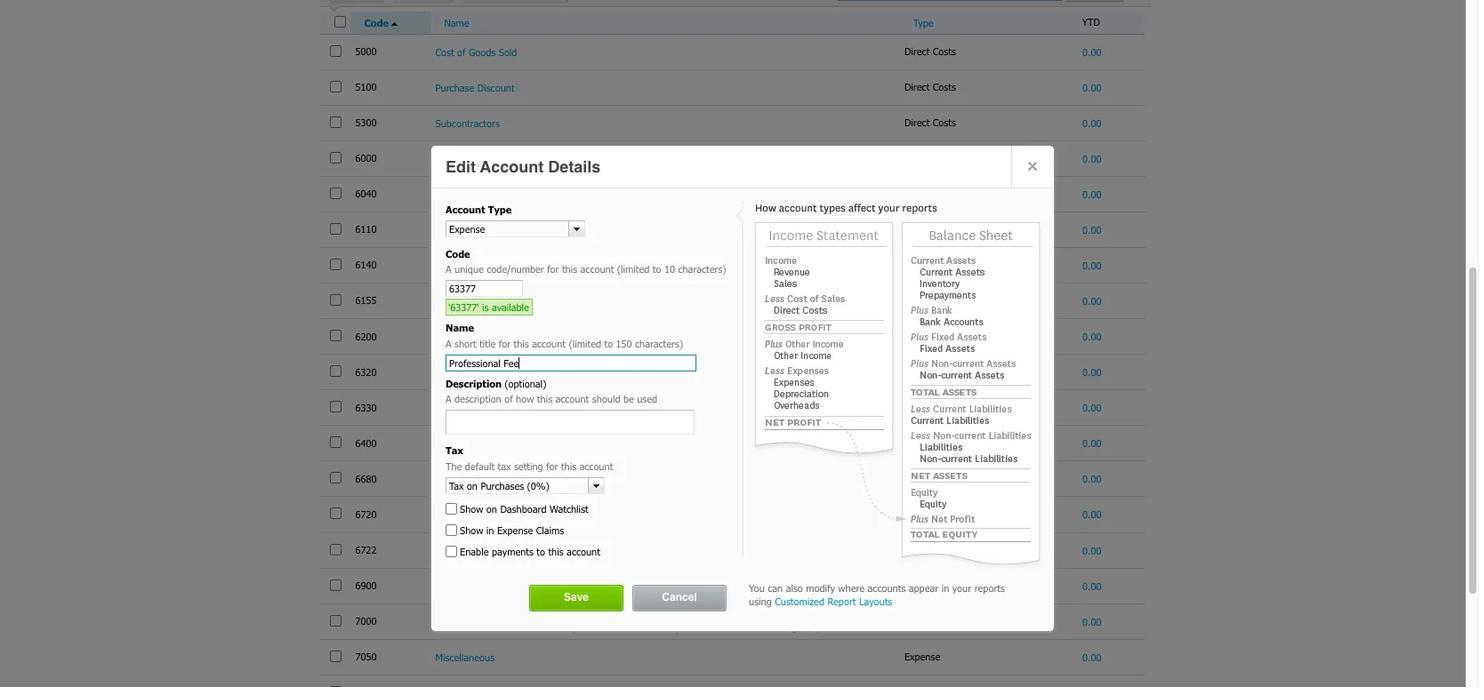 Task type: vqa. For each thing, say whether or not it's contained in the screenshot.


Task type: describe. For each thing, give the bounding box(es) containing it.
6722
[[355, 544, 380, 556]]

'63377' is available
[[448, 301, 529, 313]]

0.00 link for 6140
[[1082, 259, 1101, 271]]

modify
[[806, 582, 835, 594]]

business
[[587, 336, 624, 348]]

0 vertical spatial of
[[457, 46, 466, 57]]

characters) for a short title for this account (limited to 150 characters)
[[635, 338, 683, 350]]

subcontractors link
[[435, 117, 500, 129]]

meals
[[435, 326, 460, 337]]

reimbursement
[[471, 545, 539, 556]]

6000
[[355, 152, 380, 164]]

7050
[[355, 651, 380, 663]]

code for code
[[364, 17, 389, 28]]

be
[[623, 393, 634, 405]]

6320
[[355, 366, 380, 378]]

professional fees
[[435, 402, 509, 414]]

exchange
[[547, 479, 588, 490]]

5100
[[355, 81, 380, 93]]

resources
[[628, 479, 670, 490]]

expense for 6140
[[904, 259, 943, 271]]

your
[[952, 582, 971, 594]]

for inside code a unique code/number for this account (limited to 10 characters)
[[547, 263, 559, 275]]

& right license on the top left of page
[[510, 259, 517, 271]]

short
[[455, 338, 476, 350]]

Show on Dashboard Watchlist checkbox
[[446, 503, 457, 515]]

3 direct costs from the top
[[904, 117, 959, 128]]

sold
[[499, 46, 517, 57]]

description (optional) a description of how this account should be used
[[446, 378, 657, 405]]

save button
[[530, 586, 623, 611]]

6040
[[355, 188, 380, 199]]

insurance
[[435, 367, 478, 378]]

mileage
[[435, 545, 468, 556]]

(based
[[571, 622, 601, 633]]

automobile expense
[[435, 224, 523, 235]]

show for show on dashboard watchlist
[[460, 503, 483, 515]]

code/number
[[487, 263, 544, 275]]

on inside 7000 the amount of the asset's cost (based on the useful life) that was consumed during the period
[[604, 622, 614, 633]]

expense for 6722
[[904, 544, 943, 556]]

cancel button
[[633, 586, 726, 611]]

mileage reimbursement
[[435, 545, 539, 556]]

dashboard
[[500, 503, 547, 515]]

expense for 6200
[[904, 330, 943, 342]]

setting
[[514, 461, 543, 472]]

5000
[[355, 45, 380, 57]]

1 vertical spatial fees
[[490, 402, 509, 414]]

0.00 link for 5000
[[1082, 46, 1101, 57]]

insurance link
[[435, 367, 478, 378]]

details
[[548, 157, 601, 176]]

0.00 for 6720
[[1082, 509, 1101, 521]]

1 horizontal spatial type
[[913, 17, 934, 28]]

receivable
[[542, 586, 585, 597]]

0.00 for 6140
[[1082, 259, 1101, 271]]

1 service from the top
[[460, 183, 491, 194]]

accounts inside "you can also modify where accounts appear in your reports using"
[[868, 582, 906, 594]]

cost of goods sold link
[[435, 46, 517, 57]]

expense for 6320
[[904, 366, 943, 378]]

the left period
[[800, 622, 814, 633]]

enable payments to this account
[[460, 546, 600, 558]]

6330
[[355, 402, 380, 413]]

miscellaneous
[[435, 652, 495, 663]]

salaries
[[477, 468, 510, 480]]

tax right show on dashboard watchlist "option"
[[467, 504, 481, 515]]

for inside tax the default tax setting for this account
[[546, 461, 558, 472]]

advertising
[[435, 153, 483, 164]]

16 0.00 link from the top
[[1082, 580, 1101, 592]]

ytd
[[1082, 16, 1100, 28]]

to inside name a short title for this account (limited to 150 characters)
[[604, 338, 613, 350]]

code a unique code/number for this account (limited to 10 characters)
[[446, 248, 726, 275]]

cost of goods sold
[[435, 46, 517, 57]]

cost
[[551, 622, 568, 633]]

the inside meals & entertainment expenses paid by company for the business but are not deductable for income tax purposes.
[[570, 336, 584, 348]]

income
[[743, 336, 774, 348]]

automobile
[[435, 224, 484, 235]]

but
[[627, 336, 641, 348]]

are
[[644, 336, 658, 348]]

tax right show in expense claims checkbox
[[467, 514, 481, 526]]

claims
[[536, 525, 564, 536]]

6900 noncollectable accounts receivable which have been written off.
[[355, 580, 711, 597]]

purchase discount link
[[435, 81, 515, 93]]

bodies
[[541, 301, 569, 312]]

direct costs for discount
[[904, 81, 959, 93]]

0.00 link for 6000
[[1082, 153, 1101, 164]]

watchlist
[[550, 503, 589, 515]]

6720
[[355, 509, 380, 520]]

17 0.00 link from the top
[[1082, 616, 1101, 628]]

entertainment
[[472, 326, 534, 337]]

0.00 link for 6720
[[1082, 509, 1101, 521]]

meals & entertainment link
[[435, 326, 534, 337]]

you can also modify where accounts appear in your reports using
[[749, 582, 1005, 607]]

6900
[[355, 580, 377, 592]]

automobile expense link
[[435, 224, 523, 235]]

code for code a unique code/number for this account (limited to 10 characters)
[[446, 248, 470, 259]]

0.00 for 6200
[[1082, 331, 1101, 342]]

professional
[[435, 402, 487, 414]]

to down claims
[[537, 546, 545, 558]]

have
[[616, 586, 637, 597]]

reimbursable expense link
[[435, 438, 532, 449]]

the left asset's
[[502, 622, 516, 633]]

name a short title for this account (limited to 150 characters)
[[446, 322, 683, 350]]

2 service from the top
[[460, 194, 491, 205]]

business license & fees link
[[435, 259, 540, 271]]

show in expense claims
[[460, 525, 564, 536]]

purchase discount
[[435, 81, 515, 93]]

dues & subscriptions link
[[435, 290, 527, 301]]

tax inside meals & entertainment expenses paid by company for the business but are not deductable for income tax purposes.
[[777, 336, 790, 348]]

1 charges from the top
[[494, 183, 529, 194]]

1 payroll from the top
[[435, 504, 464, 515]]

customized report layouts link
[[775, 596, 892, 607]]

0.00 for 5300
[[1082, 117, 1101, 129]]

0.00 for 6680
[[1082, 473, 1101, 485]]

consumed
[[723, 622, 766, 633]]

this inside name a short title for this account (limited to 150 characters)
[[514, 338, 529, 350]]

magazines,
[[435, 301, 483, 312]]

0 horizontal spatial type
[[488, 204, 512, 215]]

the for default
[[446, 461, 462, 472]]

miscellaneous link
[[435, 652, 495, 663]]

2 charges from the top
[[494, 194, 529, 205]]

edit account details
[[446, 157, 601, 176]]

available
[[492, 301, 529, 313]]

paid
[[479, 336, 497, 348]]

0.00 link for 6400
[[1082, 438, 1101, 449]]

1 vertical spatial account
[[446, 204, 485, 215]]

show on dashboard watchlist
[[460, 503, 589, 515]]

6200
[[355, 330, 380, 342]]

3 direct from the top
[[904, 117, 930, 128]]

how
[[516, 393, 534, 405]]

where
[[838, 582, 865, 594]]

a inside description (optional) a description of how this account should be used
[[446, 393, 451, 405]]

expense for 7050
[[904, 651, 943, 663]]

0.00 for 6722
[[1082, 545, 1101, 556]]

0.00 for 6155
[[1082, 295, 1101, 307]]

Enable payments to this account checkbox
[[446, 546, 457, 558]]



Task type: locate. For each thing, give the bounding box(es) containing it.
show
[[460, 503, 483, 515], [460, 525, 483, 536]]

code up business on the left of page
[[446, 248, 470, 259]]

fees left how
[[490, 402, 509, 414]]

18 0.00 link from the top
[[1082, 652, 1101, 663]]

6 0.00 link from the top
[[1082, 224, 1101, 235]]

to down the default
[[476, 479, 484, 490]]

(limited left the 10
[[617, 263, 650, 275]]

for inside wages & salaries payment to employees in exchange for their resources
[[591, 479, 603, 490]]

11 0.00 link from the top
[[1082, 402, 1101, 414]]

6110
[[355, 223, 380, 235]]

a down the insurance
[[446, 393, 451, 405]]

1 horizontal spatial (limited
[[617, 263, 650, 275]]

the left business
[[570, 336, 584, 348]]

15 0.00 from the top
[[1082, 545, 1101, 556]]

2 vertical spatial costs
[[933, 117, 956, 128]]

the for amount
[[435, 622, 452, 633]]

to inside wages & salaries payment to employees in exchange for their resources
[[476, 479, 484, 490]]

1 costs from the top
[[933, 45, 956, 57]]

6140
[[355, 259, 380, 271]]

cancel
[[662, 592, 697, 604]]

0.00 link for 6680
[[1082, 473, 1101, 485]]

on up show in expense claims
[[486, 503, 497, 515]]

0.00 for 6320
[[1082, 367, 1101, 378]]

1 vertical spatial of
[[504, 393, 513, 405]]

tax inside tax the default tax setting for this account
[[446, 445, 463, 457]]

used
[[637, 393, 657, 405]]

expense for 6110
[[904, 223, 943, 235]]

account inside description (optional) a description of how this account should be used
[[555, 393, 589, 405]]

tax
[[777, 336, 790, 348], [498, 461, 511, 472]]

that
[[683, 622, 700, 633]]

a down meals
[[446, 338, 451, 350]]

costs
[[933, 45, 956, 57], [933, 81, 956, 93], [933, 117, 956, 128]]

2 vertical spatial in
[[942, 582, 949, 594]]

0.00 link for 6040
[[1082, 188, 1101, 200]]

a inside name a short title for this account (limited to 150 characters)
[[446, 338, 451, 350]]

10 0.00 link from the top
[[1082, 367, 1101, 378]]

direct costs for of
[[904, 45, 959, 57]]

account inside code a unique code/number for this account (limited to 10 characters)
[[580, 263, 614, 275]]

0 horizontal spatial on
[[486, 503, 497, 515]]

account
[[480, 157, 544, 176], [446, 204, 485, 215]]

1 vertical spatial in
[[486, 525, 494, 536]]

this inside description (optional) a description of how this account should be used
[[537, 393, 552, 405]]

& inside dues & subscriptions magazines, professional bodies etc
[[460, 290, 467, 301]]

of right the cost
[[457, 46, 466, 57]]

subscriptions
[[470, 290, 527, 301]]

tax inside tax the default tax setting for this account
[[498, 461, 511, 472]]

0 vertical spatial (limited
[[617, 263, 650, 275]]

5 0.00 from the top
[[1082, 188, 1101, 200]]

account up the which at the left bottom
[[567, 546, 600, 558]]

& inside wages & salaries payment to employees in exchange for their resources
[[467, 468, 474, 480]]

(limited inside code a unique code/number for this account (limited to 10 characters)
[[617, 263, 650, 275]]

in
[[536, 479, 544, 490], [486, 525, 494, 536], [942, 582, 949, 594]]

account
[[580, 263, 614, 275], [532, 338, 566, 350], [555, 393, 589, 405], [579, 461, 613, 472], [567, 546, 600, 558]]

0.00 for 6000
[[1082, 153, 1101, 164]]

(optional)
[[505, 378, 546, 389]]

2 horizontal spatial of
[[504, 393, 513, 405]]

2 bank from the top
[[435, 194, 457, 205]]

using
[[749, 596, 772, 607]]

characters) inside code a unique code/number for this account (limited to 10 characters)
[[678, 263, 726, 275]]

subcontractors
[[435, 117, 500, 129]]

0 vertical spatial costs
[[933, 45, 956, 57]]

tax the default tax setting for this account
[[446, 445, 613, 472]]

is
[[482, 301, 489, 313]]

tax
[[446, 445, 463, 457], [467, 504, 481, 515], [467, 514, 481, 526]]

0 horizontal spatial accounts
[[501, 586, 539, 597]]

show right show on dashboard watchlist "option"
[[460, 503, 483, 515]]

8 0.00 link from the top
[[1082, 295, 1101, 307]]

this right 'by'
[[514, 338, 529, 350]]

a for a unique code/number for this account (limited to 10 characters)
[[446, 263, 451, 275]]

4 0.00 link from the top
[[1082, 153, 1101, 164]]

the up the payment
[[446, 461, 462, 472]]

accounts up layouts
[[868, 582, 906, 594]]

show for show in expense claims
[[460, 525, 483, 536]]

12 0.00 from the top
[[1082, 438, 1101, 449]]

0.00
[[1082, 46, 1101, 57], [1082, 81, 1101, 93], [1082, 117, 1101, 129], [1082, 153, 1101, 164], [1082, 188, 1101, 200], [1082, 224, 1101, 235], [1082, 259, 1101, 271], [1082, 295, 1101, 307], [1082, 331, 1101, 342], [1082, 367, 1101, 378], [1082, 402, 1101, 414], [1082, 438, 1101, 449], [1082, 473, 1101, 485], [1082, 509, 1101, 521], [1082, 545, 1101, 556], [1082, 580, 1101, 592], [1082, 616, 1101, 628], [1082, 652, 1101, 663]]

during
[[769, 622, 797, 633]]

2 0.00 link from the top
[[1082, 81, 1101, 93]]

1 vertical spatial characters)
[[635, 338, 683, 350]]

1 horizontal spatial code
[[446, 248, 470, 259]]

2 direct costs from the top
[[904, 81, 959, 93]]

(limited inside name a short title for this account (limited to 150 characters)
[[569, 338, 601, 350]]

description
[[446, 378, 502, 389]]

dues & subscriptions magazines, professional bodies etc
[[435, 290, 585, 312]]

payments
[[492, 546, 534, 558]]

0.00 for 6400
[[1082, 438, 1101, 449]]

14 0.00 link from the top
[[1082, 509, 1101, 521]]

None checkbox
[[334, 16, 346, 27], [330, 45, 341, 57], [330, 116, 341, 128], [330, 187, 341, 199], [330, 259, 341, 270], [330, 366, 341, 377], [330, 401, 341, 413], [330, 437, 341, 448], [330, 472, 341, 484], [330, 544, 341, 555], [330, 580, 341, 591], [334, 16, 346, 27], [330, 45, 341, 57], [330, 116, 341, 128], [330, 187, 341, 199], [330, 259, 341, 270], [330, 366, 341, 377], [330, 401, 341, 413], [330, 437, 341, 448], [330, 472, 341, 484], [330, 544, 341, 555], [330, 580, 341, 591]]

bank down edit
[[435, 183, 457, 194]]

purchase
[[435, 81, 474, 93]]

0 vertical spatial account
[[480, 157, 544, 176]]

payroll tax expense payroll tax expense
[[435, 504, 520, 526]]

1 show from the top
[[460, 503, 483, 515]]

10 0.00 from the top
[[1082, 367, 1101, 378]]

expense for 6330
[[904, 402, 943, 413]]

account type
[[446, 204, 512, 215]]

6 0.00 from the top
[[1082, 224, 1101, 235]]

None checkbox
[[330, 81, 341, 92], [330, 152, 341, 163], [330, 223, 341, 235], [330, 294, 341, 306], [330, 330, 341, 342], [330, 508, 341, 520], [330, 615, 341, 627], [330, 651, 341, 662], [330, 81, 341, 92], [330, 152, 341, 163], [330, 223, 341, 235], [330, 294, 341, 306], [330, 330, 341, 342], [330, 508, 341, 520], [330, 615, 341, 627], [330, 651, 341, 662]]

for inside name a short title for this account (limited to 150 characters)
[[499, 338, 511, 350]]

0 vertical spatial name
[[444, 17, 469, 28]]

by
[[500, 336, 510, 348]]

3 costs from the top
[[933, 117, 956, 128]]

(limited for 10
[[617, 263, 650, 275]]

0 horizontal spatial (limited
[[569, 338, 601, 350]]

amount
[[455, 622, 488, 633]]

this down claims
[[548, 546, 564, 558]]

characters) right the 10
[[678, 263, 726, 275]]

15 0.00 link from the top
[[1082, 545, 1101, 556]]

1 vertical spatial direct
[[904, 81, 930, 93]]

purposes.
[[793, 336, 835, 348]]

cost
[[435, 46, 454, 57]]

discount
[[477, 81, 515, 93]]

14 0.00 from the top
[[1082, 509, 1101, 521]]

2 show from the top
[[460, 525, 483, 536]]

1 0.00 from the top
[[1082, 46, 1101, 57]]

expense for 6040
[[904, 188, 943, 199]]

(limited down etc
[[569, 338, 601, 350]]

0 vertical spatial code
[[364, 17, 389, 28]]

name up the cost
[[444, 17, 469, 28]]

1 horizontal spatial in
[[536, 479, 544, 490]]

0.00 link for 6722
[[1082, 545, 1101, 556]]

tax up employees
[[498, 461, 511, 472]]

the inside 7000 the amount of the asset's cost (based on the useful life) that was consumed during the period
[[435, 622, 452, 633]]

0.00 link for 7050
[[1082, 652, 1101, 663]]

1 0.00 link from the top
[[1082, 46, 1101, 57]]

2 costs from the top
[[933, 81, 956, 93]]

account up etc
[[580, 263, 614, 275]]

& inside meals & entertainment expenses paid by company for the business but are not deductable for income tax purposes.
[[463, 326, 469, 337]]

account up bank service charges link
[[480, 157, 544, 176]]

3 a from the top
[[446, 393, 451, 405]]

4 0.00 from the top
[[1082, 153, 1101, 164]]

3 0.00 link from the top
[[1082, 117, 1101, 129]]

employees
[[487, 479, 533, 490]]

3 0.00 from the top
[[1082, 117, 1101, 129]]

account inside name a short title for this account (limited to 150 characters)
[[532, 338, 566, 350]]

payroll up show in expense claims checkbox
[[435, 504, 464, 515]]

this inside code a unique code/number for this account (limited to 10 characters)
[[562, 263, 577, 275]]

in left your
[[942, 582, 949, 594]]

professional fees link
[[435, 402, 509, 414]]

the inside tax the default tax setting for this account
[[446, 461, 462, 472]]

characters)
[[678, 263, 726, 275], [635, 338, 683, 350]]

for left income in the right of the page
[[728, 336, 740, 348]]

1 a from the top
[[446, 263, 451, 275]]

characters) for a unique code/number for this account (limited to 10 characters)
[[678, 263, 726, 275]]

payment
[[435, 479, 473, 490]]

0.00 link for 6320
[[1082, 367, 1101, 378]]

dues
[[435, 290, 457, 301]]

1 vertical spatial show
[[460, 525, 483, 536]]

of inside 7000 the amount of the asset's cost (based on the useful life) that was consumed during the period
[[491, 622, 499, 633]]

& for salaries
[[467, 468, 474, 480]]

1 vertical spatial (limited
[[569, 338, 601, 350]]

0.00 for 7050
[[1082, 652, 1101, 663]]

expense for 6680
[[904, 473, 943, 484]]

1 horizontal spatial accounts
[[868, 582, 906, 594]]

1 vertical spatial code
[[446, 248, 470, 259]]

2 vertical spatial of
[[491, 622, 499, 633]]

0 vertical spatial type
[[913, 17, 934, 28]]

Show in Expense Claims checkbox
[[446, 525, 457, 536]]

this inside tax the default tax setting for this account
[[561, 461, 576, 472]]

code inside code a unique code/number for this account (limited to 10 characters)
[[446, 248, 470, 259]]

0 vertical spatial on
[[486, 503, 497, 515]]

7000 the amount of the asset's cost (based on the useful life) that was consumed during the period
[[355, 616, 844, 633]]

1 vertical spatial type
[[488, 204, 512, 215]]

7000
[[355, 616, 377, 627]]

payroll
[[435, 504, 464, 515], [435, 514, 464, 526]]

0 horizontal spatial code
[[364, 17, 389, 28]]

account up their
[[579, 461, 613, 472]]

0.00 link for 6110
[[1082, 224, 1101, 235]]

0 vertical spatial in
[[536, 479, 544, 490]]

should
[[592, 393, 620, 405]]

(limited for 150
[[569, 338, 601, 350]]

to left 150
[[604, 338, 613, 350]]

license
[[476, 259, 507, 271]]

2 vertical spatial direct costs
[[904, 117, 959, 128]]

a inside code a unique code/number for this account (limited to 10 characters)
[[446, 263, 451, 275]]

on right (based
[[604, 622, 614, 633]]

for up "bodies"
[[547, 263, 559, 275]]

enable
[[460, 546, 489, 558]]

6400
[[355, 437, 380, 449]]

off.
[[697, 586, 711, 597]]

wages
[[435, 468, 464, 480]]

appear
[[909, 582, 938, 594]]

1 direct from the top
[[904, 45, 930, 57]]

1 vertical spatial the
[[435, 622, 452, 633]]

for right company
[[555, 336, 567, 348]]

0.00 link for 6330
[[1082, 402, 1101, 414]]

goods
[[469, 46, 496, 57]]

bank service charges link
[[435, 183, 529, 194]]

None text field
[[838, 0, 1062, 1], [446, 478, 588, 493], [838, 0, 1062, 1], [446, 478, 588, 493]]

layouts
[[859, 596, 892, 607]]

2 horizontal spatial in
[[942, 582, 949, 594]]

image of account type hierarchy image
[[736, 202, 1045, 568]]

1 horizontal spatial tax
[[777, 336, 790, 348]]

a
[[446, 263, 451, 275], [446, 338, 451, 350], [446, 393, 451, 405]]

name for name a short title for this account (limited to 150 characters)
[[446, 322, 474, 334]]

reimbursable
[[435, 438, 494, 449]]

of right amount
[[491, 622, 499, 633]]

in up mileage reimbursement
[[486, 525, 494, 536]]

8 0.00 from the top
[[1082, 295, 1101, 307]]

2 0.00 from the top
[[1082, 81, 1101, 93]]

the left amount
[[435, 622, 452, 633]]

16 0.00 from the top
[[1082, 580, 1101, 592]]

for down entertainment
[[499, 338, 511, 350]]

in inside wages & salaries payment to employees in exchange for their resources
[[536, 479, 544, 490]]

0 vertical spatial characters)
[[678, 263, 726, 275]]

0 vertical spatial fees
[[520, 259, 540, 271]]

code link
[[364, 17, 426, 31]]

name inside name a short title for this account (limited to 150 characters)
[[446, 322, 474, 334]]

in down setting
[[536, 479, 544, 490]]

2 vertical spatial a
[[446, 393, 451, 405]]

0 horizontal spatial tax
[[498, 461, 511, 472]]

of
[[457, 46, 466, 57], [504, 393, 513, 405], [491, 622, 499, 633]]

name up expenses
[[446, 322, 474, 334]]

13 0.00 link from the top
[[1082, 473, 1101, 485]]

11 0.00 from the top
[[1082, 402, 1101, 414]]

this up "exchange"
[[561, 461, 576, 472]]

fees right license on the top left of page
[[520, 259, 540, 271]]

type
[[913, 17, 934, 28], [488, 204, 512, 215]]

wages & salaries link
[[435, 468, 510, 480]]

accounts
[[868, 582, 906, 594], [501, 586, 539, 597]]

1 vertical spatial tax
[[498, 461, 511, 472]]

of inside description (optional) a description of how this account should be used
[[504, 393, 513, 405]]

0 vertical spatial direct costs
[[904, 45, 959, 57]]

direct for of
[[904, 45, 930, 57]]

1 horizontal spatial on
[[604, 622, 614, 633]]

tax up "wages"
[[446, 445, 463, 457]]

1 horizontal spatial of
[[491, 622, 499, 633]]

1 bank from the top
[[435, 183, 457, 194]]

payroll up mileage
[[435, 514, 464, 526]]

& for subscriptions
[[460, 290, 467, 301]]

2 payroll from the top
[[435, 514, 464, 526]]

& for entertainment
[[463, 326, 469, 337]]

0.00 link for 6200
[[1082, 331, 1101, 342]]

service up automobile expense link in the left of the page
[[460, 194, 491, 205]]

0 vertical spatial show
[[460, 503, 483, 515]]

unique
[[455, 263, 484, 275]]

description
[[455, 393, 501, 405]]

& right dues
[[460, 290, 467, 301]]

0.00 for 6110
[[1082, 224, 1101, 235]]

the left the useful
[[617, 622, 631, 633]]

5 0.00 link from the top
[[1082, 188, 1101, 200]]

to inside code a unique code/number for this account (limited to 10 characters)
[[653, 263, 661, 275]]

1 vertical spatial a
[[446, 338, 451, 350]]

18 0.00 from the top
[[1082, 652, 1101, 663]]

a for a short title for this account (limited to 150 characters)
[[446, 338, 451, 350]]

0 vertical spatial a
[[446, 263, 451, 275]]

this right how
[[537, 393, 552, 405]]

9 0.00 link from the top
[[1082, 331, 1101, 342]]

bank up automobile
[[435, 194, 457, 205]]

expense for 6155
[[904, 295, 943, 306]]

1 vertical spatial direct costs
[[904, 81, 959, 93]]

to
[[653, 263, 661, 275], [604, 338, 613, 350], [476, 479, 484, 490], [537, 546, 545, 558]]

costs for discount
[[933, 81, 956, 93]]

accounts inside the 6900 noncollectable accounts receivable which have been written off.
[[501, 586, 539, 597]]

expense for 6720
[[904, 509, 943, 520]]

0 horizontal spatial fees
[[490, 402, 509, 414]]

0.00 for 5100
[[1082, 81, 1101, 93]]

9 0.00 from the top
[[1082, 331, 1101, 342]]

1 direct costs from the top
[[904, 45, 959, 57]]

company
[[513, 336, 552, 348]]

0.00 for 6040
[[1082, 188, 1101, 200]]

a left unique
[[446, 263, 451, 275]]

code up 5000 on the left top
[[364, 17, 389, 28]]

their
[[606, 479, 625, 490]]

in inside "you can also modify where accounts appear in your reports using"
[[942, 582, 949, 594]]

not
[[661, 336, 675, 348]]

1 horizontal spatial fees
[[520, 259, 540, 271]]

17 0.00 from the top
[[1082, 616, 1101, 628]]

service up account type
[[460, 183, 491, 194]]

accounts up asset's
[[501, 586, 539, 597]]

1 vertical spatial name
[[446, 322, 474, 334]]

also
[[786, 582, 803, 594]]

1 vertical spatial costs
[[933, 81, 956, 93]]

for right setting
[[546, 461, 558, 472]]

0.00 for 6330
[[1082, 402, 1101, 414]]

which
[[588, 586, 613, 597]]

tax right income in the right of the page
[[777, 336, 790, 348]]

payroll tax expense link
[[435, 504, 520, 515]]

2 a from the top
[[446, 338, 451, 350]]

None text field
[[446, 221, 568, 236], [446, 280, 523, 297], [446, 354, 696, 371], [446, 410, 695, 435], [446, 221, 568, 236], [446, 280, 523, 297], [446, 354, 696, 371], [446, 410, 695, 435]]

expense for 6400
[[904, 437, 943, 449]]

account down "bodies"
[[532, 338, 566, 350]]

0.00 for 5000
[[1082, 46, 1101, 57]]

0 vertical spatial direct
[[904, 45, 930, 57]]

0 vertical spatial the
[[446, 461, 462, 472]]

period
[[817, 622, 844, 633]]

150
[[616, 338, 632, 350]]

direct for discount
[[904, 81, 930, 93]]

0.00 link for 5300
[[1082, 117, 1101, 129]]

1 vertical spatial on
[[604, 622, 614, 633]]

0 vertical spatial tax
[[777, 336, 790, 348]]

&
[[510, 259, 517, 271], [460, 290, 467, 301], [463, 326, 469, 337], [467, 468, 474, 480]]

direct costs
[[904, 45, 959, 57], [904, 81, 959, 93], [904, 117, 959, 128]]

13 0.00 from the top
[[1082, 473, 1101, 485]]

expense for 6900
[[904, 580, 943, 592]]

account inside tax the default tax setting for this account
[[579, 461, 613, 472]]

account up automobile
[[446, 204, 485, 215]]

2 vertical spatial direct
[[904, 117, 930, 128]]

12 0.00 link from the top
[[1082, 438, 1101, 449]]

0 horizontal spatial in
[[486, 525, 494, 536]]

7 0.00 from the top
[[1082, 259, 1101, 271]]

7 0.00 link from the top
[[1082, 259, 1101, 271]]

0.00 link for 6155
[[1082, 295, 1101, 307]]

for left their
[[591, 479, 603, 490]]

to left the 10
[[653, 263, 661, 275]]

0.00 link for 5100
[[1082, 81, 1101, 93]]

report
[[827, 596, 856, 607]]

professional
[[486, 301, 538, 312]]

customized
[[775, 596, 824, 607]]

costs for of
[[933, 45, 956, 57]]

account left the should
[[555, 393, 589, 405]]

name for name
[[444, 17, 469, 28]]

title
[[479, 338, 496, 350]]

& up "short"
[[463, 326, 469, 337]]

2 direct from the top
[[904, 81, 930, 93]]

show right show in expense claims checkbox
[[460, 525, 483, 536]]

& right "wages"
[[467, 468, 474, 480]]

life)
[[663, 622, 680, 633]]

useful
[[634, 622, 660, 633]]

characters) right 150
[[635, 338, 683, 350]]

0 horizontal spatial of
[[457, 46, 466, 57]]

of left how
[[504, 393, 513, 405]]

for
[[547, 263, 559, 275], [555, 336, 567, 348], [728, 336, 740, 348], [499, 338, 511, 350], [546, 461, 558, 472], [591, 479, 603, 490]]

'63377'
[[448, 301, 479, 313]]

this up etc
[[562, 263, 577, 275]]

characters) inside name a short title for this account (limited to 150 characters)
[[635, 338, 683, 350]]



